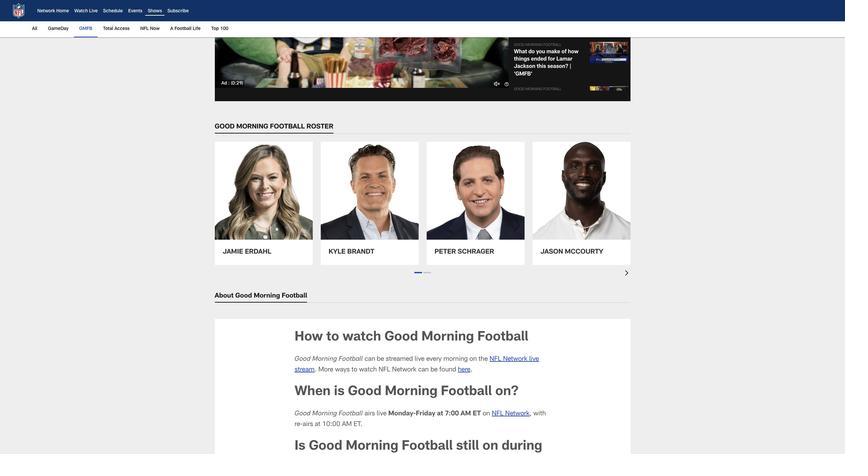 Task type: locate. For each thing, give the bounding box(es) containing it.
peter left schrager
[[435, 249, 457, 256]]

. left more
[[315, 367, 317, 374]]

with
[[534, 411, 546, 418]]

good up re-
[[295, 411, 311, 418]]

of right the start
[[571, 20, 576, 25]]

0 horizontal spatial can
[[365, 357, 376, 363]]

1 horizontal spatial am
[[461, 411, 472, 418]]

airs
[[365, 411, 375, 418], [303, 422, 313, 429]]

0 vertical spatial peter
[[515, 13, 528, 18]]

watch live link
[[74, 9, 98, 14]]

. right found
[[471, 367, 473, 374]]

nfl now link
[[138, 21, 162, 37]]

start
[[558, 20, 570, 25]]

0 horizontal spatial airs
[[303, 422, 313, 429]]

schedule
[[103, 9, 123, 14]]

on?
[[496, 386, 519, 399]]

network home
[[37, 9, 69, 14]]

headshot_author_peter schrager_1400x1000 image
[[427, 142, 525, 240]]

at left 10:00
[[315, 422, 321, 429]]

am left et
[[461, 411, 472, 418]]

2023
[[515, 28, 527, 33]]

make
[[547, 50, 561, 55]]

on left the
[[470, 357, 477, 363]]

the
[[479, 357, 488, 363]]

on right still
[[483, 441, 499, 454]]

2 'gmfb' from the top
[[515, 72, 533, 77]]

0 horizontal spatial peter
[[435, 249, 457, 256]]

'gmfb' up bowl
[[515, 5, 533, 10]]

to inside 'gmfb' looks back to peter schrager's super bowl pick before start of 2023 season
[[563, 5, 568, 10]]

things
[[515, 57, 530, 62]]

0 horizontal spatial .
[[315, 367, 317, 374]]

1 horizontal spatial can
[[419, 367, 429, 374]]

1 vertical spatial on
[[483, 411, 491, 418]]

1 vertical spatial be
[[431, 367, 438, 374]]

at inside , with re-airs at 10:00 am et.
[[315, 422, 321, 429]]

1 vertical spatial 'gmfb'
[[515, 72, 533, 77]]

good up streamed
[[385, 331, 418, 345]]

network left home
[[37, 9, 55, 14]]

am inside , with re-airs at 10:00 am et.
[[342, 422, 352, 429]]

'gmfb'
[[515, 5, 533, 10], [515, 72, 533, 77]]

0 vertical spatial am
[[461, 411, 472, 418]]

1 horizontal spatial to
[[352, 367, 358, 374]]

here
[[458, 367, 471, 374]]

good right  button
[[515, 88, 525, 91]]

.
[[315, 367, 317, 374], [471, 367, 473, 374]]

good
[[515, 43, 525, 47], [515, 88, 525, 91], [236, 293, 252, 300], [385, 331, 418, 345], [295, 357, 311, 363], [348, 386, 382, 399], [295, 411, 311, 418], [309, 441, 343, 454]]

do
[[529, 50, 535, 55]]

subscribe
[[168, 9, 189, 14]]

good morning football
[[515, 88, 562, 91]]

streamed
[[386, 357, 413, 363]]

you
[[537, 50, 546, 55]]

bowl
[[515, 20, 527, 25]]

banner
[[0, 0, 846, 37]]

good morning football roster
[[215, 124, 334, 131]]

0 horizontal spatial at
[[315, 422, 321, 429]]

what do you make of how things ended for lamar jackson this season? | 'gmfb' image
[[590, 42, 628, 63]]

1 vertical spatial am
[[342, 422, 352, 429]]

back
[[549, 5, 561, 10]]

nfl right the
[[490, 357, 502, 363]]

lamar
[[557, 57, 573, 62]]

to
[[563, 5, 568, 10], [327, 331, 340, 345], [352, 367, 358, 374]]

'gmfb' down jackson
[[515, 72, 533, 77]]

1 horizontal spatial of
[[571, 20, 576, 25]]

to right "ways"
[[352, 367, 358, 374]]

season?
[[548, 64, 569, 70]]

of up lamar at the top of page
[[562, 50, 567, 55]]

can
[[365, 357, 376, 363], [419, 367, 429, 374]]

at
[[438, 411, 444, 418], [315, 422, 321, 429]]

0 horizontal spatial of
[[562, 50, 567, 55]]

a football life
[[170, 27, 201, 31]]

good right the is
[[348, 386, 382, 399]]

ways
[[335, 367, 350, 374]]

shows
[[148, 9, 162, 14]]

0 vertical spatial airs
[[365, 411, 375, 418]]

down image
[[626, 271, 631, 276]]

football inside good morning football what do you make of how things ended for lamar jackson this season? | 'gmfb'
[[544, 43, 562, 47]]

1 horizontal spatial airs
[[365, 411, 375, 418]]

football inside is good morning football still on during
[[402, 441, 453, 454]]

:
[[228, 81, 230, 86]]

for
[[549, 57, 556, 62]]

events link
[[128, 9, 143, 14]]

good up what
[[515, 43, 525, 47]]

friday
[[416, 411, 436, 418]]

good
[[215, 124, 235, 131]]

at left 7:00
[[438, 411, 444, 418]]

all
[[32, 27, 37, 31]]

2 vertical spatial to
[[352, 367, 358, 374]]

0 vertical spatial of
[[571, 20, 576, 25]]

watch live
[[74, 9, 98, 14]]

2 horizontal spatial live
[[530, 357, 540, 363]]

jackson
[[515, 64, 536, 70]]

network right the
[[504, 357, 528, 363]]

1 vertical spatial airs
[[303, 422, 313, 429]]

before
[[541, 20, 557, 25]]

nfl left now
[[140, 27, 149, 31]]

during
[[502, 441, 543, 454]]

home
[[56, 9, 69, 14]]

airs inside , with re-airs at 10:00 am et.
[[303, 422, 313, 429]]

1 vertical spatial of
[[562, 50, 567, 55]]

shows link
[[148, 9, 162, 14]]

'gmfb' looks back to peter schrager's super bowl pick before start of 2023 season
[[515, 5, 576, 33]]

live
[[415, 357, 425, 363], [530, 357, 540, 363], [377, 411, 387, 418]]

airs left monday-
[[365, 411, 375, 418]]

morning
[[526, 43, 543, 47], [526, 88, 543, 91], [254, 293, 280, 300], [422, 331, 475, 345], [313, 357, 337, 363], [385, 386, 438, 399], [313, 411, 337, 418], [346, 441, 399, 454]]

how to watch good morning football
[[295, 331, 529, 345]]

football
[[175, 27, 192, 31], [544, 43, 562, 47], [544, 88, 562, 91], [282, 293, 308, 300], [478, 331, 529, 345], [339, 357, 363, 363], [441, 386, 492, 399], [339, 411, 363, 418], [402, 441, 453, 454]]

of inside 'gmfb' looks back to peter schrager's super bowl pick before start of 2023 season
[[571, 20, 576, 25]]

1 vertical spatial at
[[315, 422, 321, 429]]

airs for football
[[365, 411, 375, 418]]

gameday link
[[45, 21, 71, 37]]

airs left 10:00
[[303, 422, 313, 429]]

top
[[211, 27, 219, 31]]

good morning football can be streamed live every morning on the
[[295, 357, 490, 363]]

brandt_kyle_1400x1000 image
[[321, 142, 419, 240]]

nfl
[[140, 27, 149, 31], [490, 357, 502, 363], [379, 367, 391, 374], [492, 411, 504, 418]]

good down 10:00
[[309, 441, 343, 454]]

1 vertical spatial to
[[327, 331, 340, 345]]

gmfb link
[[77, 21, 95, 37]]

schrager
[[458, 249, 495, 256]]

am left et. on the left
[[342, 422, 352, 429]]

can up . more ways to watch nfl network can be found here .
[[365, 357, 376, 363]]

0 horizontal spatial am
[[342, 422, 352, 429]]

jane slater highlights three college qbs nfl scouts have their eye on during east-west shrine bowl image
[[590, 86, 628, 108]]

2 horizontal spatial to
[[563, 5, 568, 10]]

peter up bowl
[[515, 13, 528, 18]]

monday-
[[389, 411, 416, 418]]

1 vertical spatial watch
[[359, 367, 377, 374]]

nfl network link
[[492, 411, 530, 418]]

this
[[537, 64, 547, 70]]

on right et
[[483, 411, 491, 418]]

0 vertical spatial to
[[563, 5, 568, 10]]

1 horizontal spatial at
[[438, 411, 444, 418]]

'gmfb' looks back to peter schrager's super bowl pick before start of 2023 season button
[[509, 0, 631, 37]]

to up super
[[563, 5, 568, 10]]

jason
[[541, 249, 564, 256]]

0 vertical spatial at
[[438, 411, 444, 418]]

1 horizontal spatial peter
[[515, 13, 528, 18]]

|
[[570, 64, 572, 70]]

super
[[558, 13, 573, 18]]

be up . more ways to watch nfl network can be found here .
[[377, 357, 384, 363]]

peter inside 'gmfb' looks back to peter schrager's super bowl pick before start of 2023 season
[[515, 13, 528, 18]]

nfl inside nfl network live stream
[[490, 357, 502, 363]]

morning inside good morning football what do you make of how things ended for lamar jackson this season? | 'gmfb'
[[526, 43, 543, 47]]

be down the every
[[431, 367, 438, 374]]

1 horizontal spatial .
[[471, 367, 473, 374]]

is good morning football still on during
[[295, 441, 543, 455]]

to right 'how'
[[327, 331, 340, 345]]

10:00
[[323, 422, 341, 429]]

how
[[295, 331, 323, 345]]

am
[[461, 411, 472, 418], [342, 422, 352, 429]]

0 vertical spatial 'gmfb'
[[515, 5, 533, 10]]

2 vertical spatial on
[[483, 441, 499, 454]]

peter
[[515, 13, 528, 18], [435, 249, 457, 256]]

0 vertical spatial can
[[365, 357, 376, 363]]

1 'gmfb' from the top
[[515, 5, 533, 10]]

good up stream
[[295, 357, 311, 363]]

0 horizontal spatial be
[[377, 357, 384, 363]]

can down the every
[[419, 367, 429, 374]]

morning
[[237, 124, 269, 131]]

network
[[37, 9, 55, 14], [504, 357, 528, 363], [392, 367, 417, 374], [506, 411, 530, 418]]

watch
[[343, 331, 381, 345], [359, 367, 377, 374]]



Task type: describe. For each thing, give the bounding box(es) containing it.
ad
[[222, 81, 227, 86]]

of inside good morning football what do you make of how things ended for lamar jackson this season? | 'gmfb'
[[562, 50, 567, 55]]

volume mute element
[[494, 80, 501, 87]]

good inside button
[[515, 88, 525, 91]]

schrager's
[[529, 13, 557, 18]]

roster
[[307, 124, 334, 131]]

morning inside is good morning football still on during
[[346, 441, 399, 454]]

)
[[242, 81, 243, 86]]

mccourty
[[565, 249, 604, 256]]

airs for re-
[[303, 422, 313, 429]]

life
[[193, 27, 201, 31]]

gmfb
[[79, 27, 92, 31]]

'gmfb' inside good morning football what do you make of how things ended for lamar jackson this season? | 'gmfb'
[[515, 72, 533, 77]]

a
[[170, 27, 174, 31]]

 button
[[491, 77, 504, 90]]

nfl now
[[140, 27, 160, 31]]

'gmfb' inside 'gmfb' looks back to peter schrager's super bowl pick before start of 2023 season
[[515, 5, 533, 10]]

live inside nfl network live stream
[[530, 357, 540, 363]]

re-
[[295, 422, 303, 429]]

ended
[[532, 57, 547, 62]]

now
[[150, 27, 160, 31]]

schedule link
[[103, 9, 123, 14]]

how
[[569, 50, 579, 55]]

7:00
[[445, 411, 459, 418]]

jamie erdahl
[[223, 249, 272, 256]]

nfl right et
[[492, 411, 504, 418]]

total
[[103, 27, 113, 31]]

top 100
[[211, 27, 229, 31]]

network inside banner
[[37, 9, 55, 14]]

good inside is good morning football still on during
[[309, 441, 343, 454]]


[[494, 80, 501, 87]]

when
[[295, 386, 331, 399]]

jamie_erdahl_headshot_1400x1000 _v02 image
[[215, 142, 313, 240]]

pick
[[529, 20, 539, 25]]

about
[[215, 293, 234, 300]]

network left with
[[506, 411, 530, 418]]

erdahl
[[245, 249, 272, 256]]

a football life link
[[168, 21, 203, 37]]

football inside button
[[544, 88, 562, 91]]

when is good morning football on?
[[295, 386, 519, 399]]

more
[[319, 367, 334, 374]]

kyle brandt
[[329, 249, 375, 256]]

jason mccourty
[[541, 249, 604, 256]]

access
[[115, 27, 130, 31]]

jason_mccourty_1400x1000 image
[[533, 142, 631, 240]]

is
[[295, 441, 306, 454]]

to for ways
[[352, 367, 358, 374]]

all link
[[32, 21, 40, 37]]

what
[[515, 50, 528, 55]]

ad : (0: 29 )
[[222, 81, 243, 86]]

nfl network live stream
[[295, 357, 540, 374]]

football inside banner
[[175, 27, 192, 31]]

subscribe link
[[168, 9, 189, 14]]

good morning football airs live monday-friday at 7:00 am et on nfl network
[[295, 411, 530, 418]]

0 horizontal spatial to
[[327, 331, 340, 345]]

football
[[270, 124, 305, 131]]

morning inside the good morning football button
[[526, 88, 543, 91]]

100
[[220, 27, 229, 31]]

0 vertical spatial watch
[[343, 331, 381, 345]]

1 horizontal spatial be
[[431, 367, 438, 374]]

watch
[[74, 9, 88, 14]]

morning
[[444, 357, 468, 363]]

banner containing network home
[[0, 0, 846, 37]]

about good morning football
[[215, 293, 308, 300]]

looks
[[534, 5, 548, 10]]

found
[[440, 367, 457, 374]]

live
[[89, 9, 98, 14]]

events
[[128, 9, 143, 14]]

1 horizontal spatial live
[[415, 357, 425, 363]]

et
[[473, 411, 481, 418]]

2 . from the left
[[471, 367, 473, 374]]

. more ways to watch nfl network can be found here .
[[315, 367, 473, 374]]

nfl network live stream link
[[295, 357, 540, 374]]

good inside good morning football what do you make of how things ended for lamar jackson this season? | 'gmfb'
[[515, 43, 525, 47]]

1 . from the left
[[315, 367, 317, 374]]

top 100 link
[[209, 21, 231, 37]]

0 vertical spatial be
[[377, 357, 384, 363]]

0 vertical spatial on
[[470, 357, 477, 363]]

1 vertical spatial can
[[419, 367, 429, 374]]

good morning football button
[[509, 84, 631, 133]]

good right about
[[236, 293, 252, 300]]

brandt
[[348, 249, 375, 256]]

nfl inside banner
[[140, 27, 149, 31]]

good morning football what do you make of how things ended for lamar jackson this season? | 'gmfb'
[[515, 43, 579, 77]]

gameday
[[48, 27, 69, 31]]

to for back
[[563, 5, 568, 10]]

still
[[457, 441, 480, 454]]

network down streamed
[[392, 367, 417, 374]]

1 vertical spatial peter
[[435, 249, 457, 256]]

on inside is good morning football still on during
[[483, 441, 499, 454]]

network inside nfl network live stream
[[504, 357, 528, 363]]

is
[[334, 386, 345, 399]]

jamie
[[223, 249, 243, 256]]

total access
[[103, 27, 130, 31]]

0 horizontal spatial live
[[377, 411, 387, 418]]

,
[[530, 411, 532, 418]]

nfl down good morning football can be streamed live every morning on the
[[379, 367, 391, 374]]

here link
[[458, 367, 471, 374]]

29
[[237, 81, 242, 86]]

total access link
[[100, 21, 132, 37]]

nfl shield image
[[11, 3, 27, 19]]



Task type: vqa. For each thing, say whether or not it's contained in the screenshot.
connected at bottom
no



